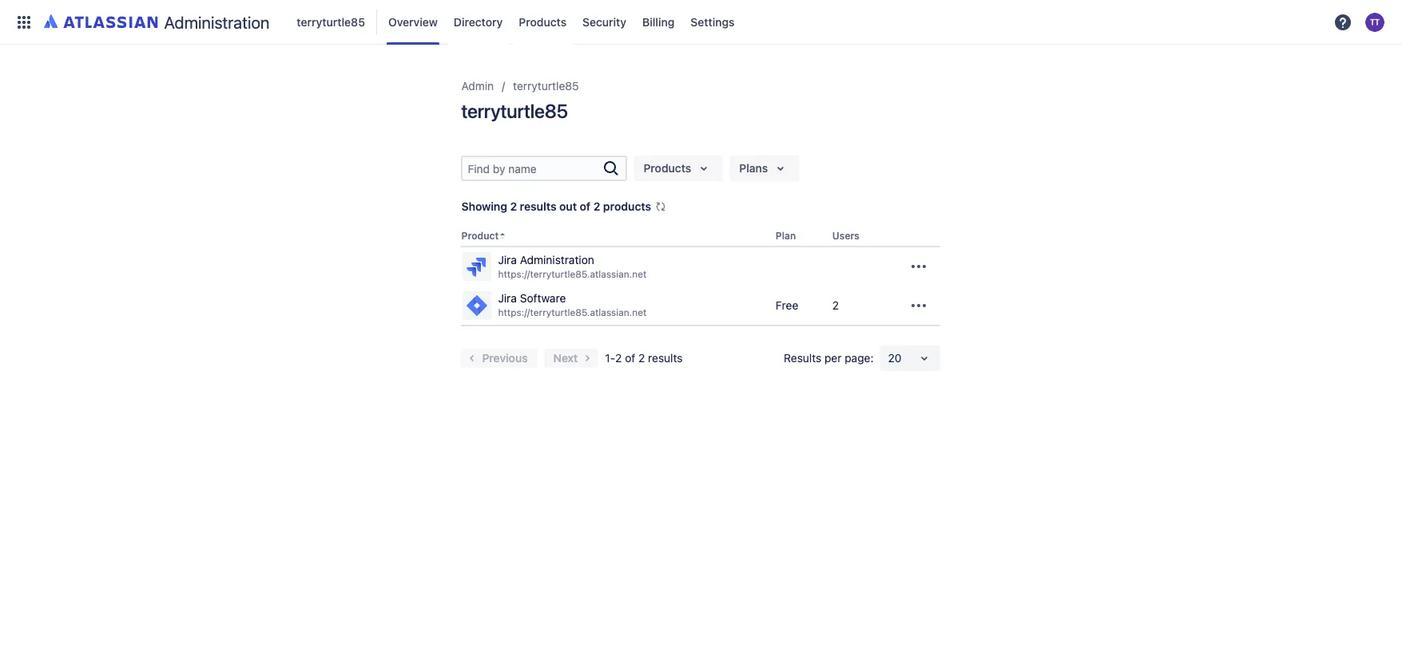 Task type: describe. For each thing, give the bounding box(es) containing it.
per
[[824, 351, 842, 365]]

settings link
[[686, 9, 739, 35]]

admin
[[461, 79, 494, 93]]

2 right next 'image'
[[615, 351, 622, 365]]

security
[[583, 15, 626, 28]]

users
[[832, 230, 860, 242]]

next image
[[578, 349, 597, 368]]

settings
[[691, 15, 735, 28]]

refresh image
[[654, 201, 667, 213]]

jira for jira administration
[[498, 253, 517, 267]]

overview
[[388, 15, 438, 28]]

0 horizontal spatial results
[[520, 200, 556, 213]]

jira software image
[[465, 293, 490, 318]]

plan
[[776, 230, 796, 242]]

plans button
[[730, 156, 800, 181]]

global navigation element
[[10, 0, 1329, 44]]

directory link
[[449, 9, 508, 35]]

jira software https://terryturtle85.atlassian.net
[[498, 292, 647, 319]]

overview link
[[383, 9, 442, 35]]

previous image
[[463, 349, 482, 368]]

product
[[461, 230, 499, 242]]

jira for jira software
[[498, 292, 517, 305]]

free
[[776, 298, 798, 312]]

20
[[888, 351, 902, 365]]

1 vertical spatial of
[[625, 351, 635, 365]]

admin link
[[461, 77, 494, 96]]



Task type: vqa. For each thing, say whether or not it's contained in the screenshot.
the topmost Products
yes



Task type: locate. For each thing, give the bounding box(es) containing it.
2
[[510, 200, 517, 213], [593, 200, 600, 213], [832, 298, 839, 312], [615, 351, 622, 365], [638, 351, 645, 365]]

of
[[580, 200, 591, 213], [625, 351, 635, 365]]

0 vertical spatial administration
[[164, 12, 270, 32]]

1 vertical spatial jira
[[498, 292, 517, 305]]

help icon image
[[1333, 12, 1353, 32]]

1 horizontal spatial results
[[648, 351, 683, 365]]

2 right the out
[[593, 200, 600, 213]]

2 right 1-
[[638, 351, 645, 365]]

directory
[[454, 15, 503, 28]]

products left security
[[519, 15, 567, 28]]

terryturtle85
[[297, 15, 365, 28], [513, 79, 579, 93], [461, 100, 568, 122]]

results per page:
[[784, 351, 874, 365]]

Search text field
[[463, 157, 602, 180]]

jira down product on the top left of the page
[[498, 253, 517, 267]]

0 vertical spatial terryturtle85 link
[[292, 9, 370, 35]]

0 vertical spatial jira
[[498, 253, 517, 267]]

billing
[[642, 15, 675, 28]]

results right 1-
[[648, 351, 683, 365]]

https://terryturtle85.atlassian.net down software
[[498, 307, 647, 319]]

appswitcher icon image
[[14, 12, 34, 32]]

0 vertical spatial of
[[580, 200, 591, 213]]

https://terryturtle85.atlassian.net for jira administration
[[498, 268, 647, 280]]

out
[[559, 200, 577, 213]]

products inside global navigation element
[[519, 15, 567, 28]]

jira right jira software image
[[498, 292, 517, 305]]

atlassian image
[[44, 11, 158, 30], [44, 11, 158, 30]]

2 right 'free'
[[832, 298, 839, 312]]

products up refresh "icon"
[[643, 161, 691, 175]]

jira
[[498, 253, 517, 267], [498, 292, 517, 305]]

products for products popup button
[[643, 161, 691, 175]]

1 vertical spatial terryturtle85
[[513, 79, 579, 93]]

0 horizontal spatial of
[[580, 200, 591, 213]]

account image
[[1365, 12, 1384, 32]]

software
[[520, 292, 566, 305]]

2 right showing
[[510, 200, 517, 213]]

jira inside 'jira software https://terryturtle85.atlassian.net'
[[498, 292, 517, 305]]

1 vertical spatial administration
[[520, 253, 594, 267]]

billing link
[[638, 9, 679, 35]]

administration banner
[[0, 0, 1402, 45]]

0 vertical spatial results
[[520, 200, 556, 213]]

products link
[[514, 9, 571, 35]]

1-
[[605, 351, 615, 365]]

administration
[[164, 12, 270, 32], [520, 253, 594, 267]]

0 vertical spatial https://terryturtle85.atlassian.net
[[498, 268, 647, 280]]

1 horizontal spatial administration
[[520, 253, 594, 267]]

of right the out
[[580, 200, 591, 213]]

https://terryturtle85.atlassian.net
[[498, 268, 647, 280], [498, 307, 647, 319]]

results
[[520, 200, 556, 213], [648, 351, 683, 365]]

jira administration image
[[465, 254, 490, 280], [465, 254, 490, 280]]

terryturtle85 link
[[292, 9, 370, 35], [513, 77, 579, 96]]

products button
[[634, 156, 723, 181]]

results left the out
[[520, 200, 556, 213]]

0 horizontal spatial products
[[519, 15, 567, 28]]

1 horizontal spatial of
[[625, 351, 635, 365]]

page:
[[845, 351, 874, 365]]

0 vertical spatial terryturtle85
[[297, 15, 365, 28]]

open image
[[915, 349, 934, 368]]

1 vertical spatial https://terryturtle85.atlassian.net
[[498, 307, 647, 319]]

products for "products" link
[[519, 15, 567, 28]]

1 vertical spatial results
[[648, 351, 683, 365]]

of right 1-
[[625, 351, 635, 365]]

1 horizontal spatial terryturtle85 link
[[513, 77, 579, 96]]

0 horizontal spatial terryturtle85 link
[[292, 9, 370, 35]]

jira software image
[[465, 293, 490, 318]]

1 vertical spatial products
[[643, 161, 691, 175]]

administration link
[[38, 9, 276, 35]]

https://terryturtle85.atlassian.net for jira software
[[498, 307, 647, 319]]

jira administration https://terryturtle85.atlassian.net
[[498, 253, 647, 280]]

1-2 of 2 results
[[605, 351, 683, 365]]

showing 2 results out of 2 products
[[461, 200, 651, 213]]

security link
[[578, 9, 631, 35]]

1 jira from the top
[[498, 253, 517, 267]]

search image
[[602, 159, 621, 178]]

administration inside jira administration https://terryturtle85.atlassian.net
[[520, 253, 594, 267]]

2 jira from the top
[[498, 292, 517, 305]]

2 https://terryturtle85.atlassian.net from the top
[[498, 307, 647, 319]]

products
[[519, 15, 567, 28], [643, 161, 691, 175]]

terryturtle85 inside global navigation element
[[297, 15, 365, 28]]

0 vertical spatial products
[[519, 15, 567, 28]]

products
[[603, 200, 651, 213]]

showing
[[461, 200, 507, 213]]

plans
[[739, 161, 768, 175]]

products inside popup button
[[643, 161, 691, 175]]

results
[[784, 351, 821, 365]]

2 vertical spatial terryturtle85
[[461, 100, 568, 122]]

https://terryturtle85.atlassian.net up 'jira software https://terryturtle85.atlassian.net'
[[498, 268, 647, 280]]

jira inside jira administration https://terryturtle85.atlassian.net
[[498, 253, 517, 267]]

administration inside global navigation element
[[164, 12, 270, 32]]

0 horizontal spatial administration
[[164, 12, 270, 32]]

1 vertical spatial terryturtle85 link
[[513, 77, 579, 96]]

1 horizontal spatial products
[[643, 161, 691, 175]]

1 https://terryturtle85.atlassian.net from the top
[[498, 268, 647, 280]]



